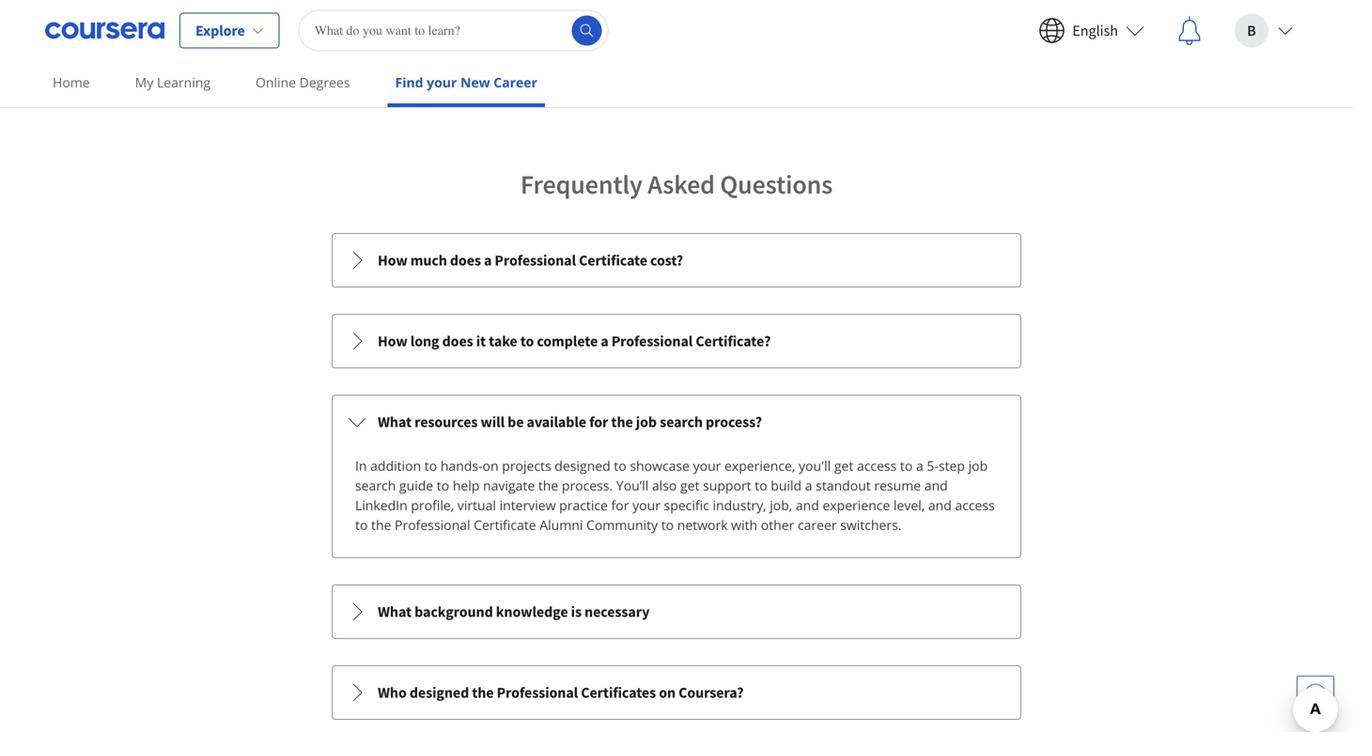 Task type: vqa. For each thing, say whether or not it's contained in the screenshot.
designed inside the dropdown button
yes



Task type: describe. For each thing, give the bounding box(es) containing it.
online degrees link
[[248, 61, 358, 103]]

and right the level,
[[929, 496, 952, 514]]

help center image
[[1305, 683, 1327, 706]]

also
[[652, 476, 677, 494]]

home link
[[45, 61, 97, 103]]

asked
[[648, 168, 715, 200]]

guide
[[399, 476, 434, 494]]

you'll
[[617, 476, 649, 494]]

community
[[587, 516, 658, 534]]

background
[[415, 602, 493, 621]]

what for what resources will be available for the job search process?
[[378, 412, 412, 431]]

available
[[527, 412, 587, 431]]

with
[[732, 516, 758, 534]]

explore certificates
[[113, 15, 236, 34]]

will
[[481, 412, 505, 431]]

certificates inside dropdown button
[[581, 683, 656, 702]]

my
[[135, 73, 154, 91]]

find
[[395, 73, 424, 91]]

you'll
[[799, 457, 831, 475]]

other
[[761, 516, 795, 534]]

what resources will be available for the job search process? button
[[333, 396, 1021, 448]]

projects
[[502, 457, 552, 475]]

industry,
[[713, 496, 767, 514]]

what background knowledge is necessary
[[378, 602, 650, 621]]

0 vertical spatial access
[[857, 457, 897, 475]]

search inside "in addition to hands-on projects designed to showcase your experience, you'll get access to a 5-step job search guide to help navigate the process. you'll also get support  to build a standout resume and linkedin profile, virtual interview practice for your specific industry, job, and experience level, and access to the professional certificate alumni community to network with other career switchers."
[[355, 476, 396, 494]]

knowledge
[[496, 602, 568, 621]]

the inside "dropdown button"
[[611, 412, 633, 431]]

frequently
[[521, 168, 643, 200]]

level,
[[894, 496, 925, 514]]

experience
[[823, 496, 891, 514]]

professional inside dropdown button
[[612, 332, 693, 350]]

to inside how long does it take to complete a professional certificate? dropdown button
[[521, 332, 534, 350]]

my learning link
[[128, 61, 218, 103]]

search inside "dropdown button"
[[660, 412, 703, 431]]

explore for explore
[[196, 21, 245, 40]]

online
[[256, 73, 296, 91]]

What do you want to learn? text field
[[299, 10, 609, 51]]

what resources will be available for the job search process?
[[378, 412, 762, 431]]

job,
[[770, 496, 793, 514]]

resources
[[415, 412, 478, 431]]

1 vertical spatial get
[[681, 476, 700, 494]]

to up resume
[[901, 457, 913, 475]]

1 vertical spatial access
[[956, 496, 995, 514]]

on inside dropdown button
[[659, 683, 676, 702]]

network
[[678, 516, 728, 534]]

interview
[[500, 496, 556, 514]]

process?
[[706, 412, 762, 431]]

who
[[378, 683, 407, 702]]

to up the guide at bottom left
[[425, 457, 437, 475]]

find your new career link
[[388, 61, 545, 107]]

and up career
[[796, 496, 820, 514]]

does for a
[[450, 251, 481, 270]]

specific
[[664, 496, 710, 514]]

explore button
[[180, 13, 280, 48]]

questions
[[720, 168, 833, 200]]

online degrees
[[256, 73, 350, 91]]

english button
[[1024, 0, 1160, 61]]

how much does a professional certificate cost?
[[378, 251, 684, 270]]

addition
[[371, 457, 421, 475]]

to down linkedin
[[355, 516, 368, 534]]

build
[[771, 476, 802, 494]]

find your new career
[[395, 73, 538, 91]]

coursera image
[[45, 16, 165, 46]]

alumni
[[540, 516, 583, 534]]

the up 'interview'
[[539, 476, 559, 494]]

a down the you'll
[[805, 476, 813, 494]]

profile,
[[411, 496, 454, 514]]

home
[[53, 73, 90, 91]]

b
[[1248, 21, 1257, 40]]

career
[[798, 516, 837, 534]]

does for it
[[442, 332, 473, 350]]

how long does it take to complete a professional certificate?
[[378, 332, 771, 350]]

practice
[[560, 496, 608, 514]]



Task type: locate. For each thing, give the bounding box(es) containing it.
1 vertical spatial certificate
[[474, 516, 536, 534]]

experience,
[[725, 457, 796, 475]]

for inside "in addition to hands-on projects designed to showcase your experience, you'll get access to a 5-step job search guide to help navigate the process. you'll also get support  to build a standout resume and linkedin profile, virtual interview practice for your specific industry, job, and experience level, and access to the professional certificate alumni community to network with other career switchers."
[[612, 496, 629, 514]]

0 horizontal spatial on
[[483, 457, 499, 475]]

english
[[1073, 21, 1119, 40]]

how for how long does it take to complete a professional certificate?
[[378, 332, 408, 350]]

how much does a professional certificate cost? button
[[333, 234, 1021, 287]]

how long does it take to complete a professional certificate? button
[[333, 315, 1021, 367]]

explore certificates link
[[113, 0, 1241, 35]]

standout
[[816, 476, 871, 494]]

1 horizontal spatial explore
[[196, 21, 245, 40]]

job up showcase
[[636, 412, 657, 431]]

to down the experience,
[[755, 476, 768, 494]]

learning
[[157, 73, 211, 91]]

5-
[[927, 457, 939, 475]]

on left coursera?
[[659, 683, 676, 702]]

0 vertical spatial for
[[590, 412, 609, 431]]

professional left certificate? at the top of the page
[[612, 332, 693, 350]]

certificate inside "in addition to hands-on projects designed to showcase your experience, you'll get access to a 5-step job search guide to help navigate the process. you'll also get support  to build a standout resume and linkedin profile, virtual interview practice for your specific industry, job, and experience level, and access to the professional certificate alumni community to network with other career switchers."
[[474, 516, 536, 534]]

your right find
[[427, 73, 457, 91]]

to
[[521, 332, 534, 350], [425, 457, 437, 475], [614, 457, 627, 475], [901, 457, 913, 475], [437, 476, 450, 494], [755, 476, 768, 494], [355, 516, 368, 534], [662, 516, 674, 534]]

designed inside dropdown button
[[410, 683, 469, 702]]

how
[[378, 251, 408, 270], [378, 332, 408, 350]]

1 horizontal spatial designed
[[555, 457, 611, 475]]

professional down profile,
[[395, 516, 471, 534]]

access
[[857, 457, 897, 475], [956, 496, 995, 514]]

on
[[483, 457, 499, 475], [659, 683, 676, 702]]

step
[[939, 457, 965, 475]]

1 vertical spatial designed
[[410, 683, 469, 702]]

1 vertical spatial job
[[969, 457, 988, 475]]

1 what from the top
[[378, 412, 412, 431]]

who designed the professional certificates on coursera?
[[378, 683, 744, 702]]

explore inside explore dropdown button
[[196, 21, 245, 40]]

designed inside "in addition to hands-on projects designed to showcase your experience, you'll get access to a 5-step job search guide to help navigate the process. you'll also get support  to build a standout resume and linkedin profile, virtual interview practice for your specific industry, job, and experience level, and access to the professional certificate alumni community to network with other career switchers."
[[555, 457, 611, 475]]

0 vertical spatial designed
[[555, 457, 611, 475]]

a
[[484, 251, 492, 270], [601, 332, 609, 350], [917, 457, 924, 475], [805, 476, 813, 494]]

frequently asked questions
[[521, 168, 833, 200]]

a right complete
[[601, 332, 609, 350]]

1 horizontal spatial search
[[660, 412, 703, 431]]

1 vertical spatial how
[[378, 332, 408, 350]]

0 horizontal spatial search
[[355, 476, 396, 494]]

long
[[411, 332, 440, 350]]

the
[[611, 412, 633, 431], [539, 476, 559, 494], [371, 516, 392, 534], [472, 683, 494, 702]]

certificate?
[[696, 332, 771, 350]]

0 vertical spatial does
[[450, 251, 481, 270]]

2 what from the top
[[378, 602, 412, 621]]

certificate down 'interview'
[[474, 516, 536, 534]]

how left long
[[378, 332, 408, 350]]

professional inside "in addition to hands-on projects designed to showcase your experience, you'll get access to a 5-step job search guide to help navigate the process. you'll also get support  to build a standout resume and linkedin profile, virtual interview practice for your specific industry, job, and experience level, and access to the professional certificate alumni community to network with other career switchers."
[[395, 516, 471, 534]]

coursera?
[[679, 683, 744, 702]]

0 horizontal spatial explore
[[113, 15, 161, 34]]

1 vertical spatial your
[[693, 457, 721, 475]]

1 vertical spatial on
[[659, 683, 676, 702]]

0 horizontal spatial certificates
[[164, 15, 236, 34]]

the down linkedin
[[371, 516, 392, 534]]

0 vertical spatial job
[[636, 412, 657, 431]]

access down step
[[956, 496, 995, 514]]

1 how from the top
[[378, 251, 408, 270]]

take
[[489, 332, 518, 350]]

career
[[494, 73, 538, 91]]

2 how from the top
[[378, 332, 408, 350]]

certificates
[[164, 15, 236, 34], [581, 683, 656, 702]]

0 vertical spatial certificates
[[164, 15, 236, 34]]

support
[[703, 476, 752, 494]]

necessary
[[585, 602, 650, 621]]

virtual
[[458, 496, 496, 514]]

be
[[508, 412, 524, 431]]

0 vertical spatial get
[[835, 457, 854, 475]]

explore up learning
[[196, 21, 245, 40]]

access up resume
[[857, 457, 897, 475]]

what inside "dropdown button"
[[378, 412, 412, 431]]

1 vertical spatial does
[[442, 332, 473, 350]]

what background knowledge is necessary button
[[333, 585, 1021, 638]]

professional inside dropdown button
[[497, 683, 578, 702]]

search
[[660, 412, 703, 431], [355, 476, 396, 494]]

how left much
[[378, 251, 408, 270]]

navigate
[[483, 476, 535, 494]]

does left it
[[442, 332, 473, 350]]

for up community
[[612, 496, 629, 514]]

on inside "in addition to hands-on projects designed to showcase your experience, you'll get access to a 5-step job search guide to help navigate the process. you'll also get support  to build a standout resume and linkedin profile, virtual interview practice for your specific industry, job, and experience level, and access to the professional certificate alumni community to network with other career switchers."
[[483, 457, 499, 475]]

who designed the professional certificates on coursera? button
[[333, 666, 1021, 719]]

in
[[355, 457, 367, 475]]

1 horizontal spatial access
[[956, 496, 995, 514]]

professional inside "dropdown button"
[[495, 251, 576, 270]]

complete
[[537, 332, 598, 350]]

what
[[378, 412, 412, 431], [378, 602, 412, 621]]

professional up complete
[[495, 251, 576, 270]]

for inside "dropdown button"
[[590, 412, 609, 431]]

1 horizontal spatial for
[[612, 496, 629, 514]]

2 vertical spatial your
[[633, 496, 661, 514]]

2 horizontal spatial your
[[693, 457, 721, 475]]

job inside "dropdown button"
[[636, 412, 657, 431]]

switchers.
[[841, 516, 902, 534]]

is
[[571, 602, 582, 621]]

a left 5- at right bottom
[[917, 457, 924, 475]]

0 vertical spatial search
[[660, 412, 703, 431]]

1 horizontal spatial certificates
[[581, 683, 656, 702]]

your down you'll
[[633, 496, 661, 514]]

get up standout
[[835, 457, 854, 475]]

job
[[636, 412, 657, 431], [969, 457, 988, 475]]

to up you'll
[[614, 457, 627, 475]]

showcase
[[630, 457, 690, 475]]

hands-
[[441, 457, 483, 475]]

cost?
[[651, 251, 684, 270]]

certificate
[[579, 251, 648, 270], [474, 516, 536, 534]]

help
[[453, 476, 480, 494]]

search up linkedin
[[355, 476, 396, 494]]

search up showcase
[[660, 412, 703, 431]]

what left background
[[378, 602, 412, 621]]

process.
[[562, 476, 613, 494]]

a inside "how much does a professional certificate cost?" "dropdown button"
[[484, 251, 492, 270]]

designed
[[555, 457, 611, 475], [410, 683, 469, 702]]

the inside dropdown button
[[472, 683, 494, 702]]

your inside find your new career "link"
[[427, 73, 457, 91]]

does inside "dropdown button"
[[450, 251, 481, 270]]

0 horizontal spatial designed
[[410, 683, 469, 702]]

explore for explore certificates
[[113, 15, 161, 34]]

a inside how long does it take to complete a professional certificate? dropdown button
[[601, 332, 609, 350]]

0 vertical spatial what
[[378, 412, 412, 431]]

1 vertical spatial search
[[355, 476, 396, 494]]

on up navigate
[[483, 457, 499, 475]]

my learning
[[135, 73, 211, 91]]

0 horizontal spatial your
[[427, 73, 457, 91]]

for right available
[[590, 412, 609, 431]]

the up showcase
[[611, 412, 633, 431]]

job right step
[[969, 457, 988, 475]]

professional down knowledge at left bottom
[[497, 683, 578, 702]]

in addition to hands-on projects designed to showcase your experience, you'll get access to a 5-step job search guide to help navigate the process. you'll also get support  to build a standout resume and linkedin profile, virtual interview practice for your specific industry, job, and experience level, and access to the professional certificate alumni community to network with other career switchers.
[[355, 457, 995, 534]]

your up the support
[[693, 457, 721, 475]]

0 horizontal spatial job
[[636, 412, 657, 431]]

1 vertical spatial certificates
[[581, 683, 656, 702]]

to right take
[[521, 332, 534, 350]]

certificate left cost?
[[579, 251, 648, 270]]

get up specific
[[681, 476, 700, 494]]

job inside "in addition to hands-on projects designed to showcase your experience, you'll get access to a 5-step job search guide to help navigate the process. you'll also get support  to build a standout resume and linkedin profile, virtual interview practice for your specific industry, job, and experience level, and access to the professional certificate alumni community to network with other career switchers."
[[969, 457, 988, 475]]

get
[[835, 457, 854, 475], [681, 476, 700, 494]]

how for how much does a professional certificate cost?
[[378, 251, 408, 270]]

1 horizontal spatial on
[[659, 683, 676, 702]]

resume
[[875, 476, 921, 494]]

0 vertical spatial on
[[483, 457, 499, 475]]

1 horizontal spatial your
[[633, 496, 661, 514]]

it
[[476, 332, 486, 350]]

new
[[461, 73, 490, 91]]

b button
[[1220, 0, 1309, 61]]

0 vertical spatial how
[[378, 251, 408, 270]]

what for what background knowledge is necessary
[[378, 602, 412, 621]]

0 horizontal spatial for
[[590, 412, 609, 431]]

1 vertical spatial what
[[378, 602, 412, 621]]

degrees
[[300, 73, 350, 91]]

1 horizontal spatial certificate
[[579, 251, 648, 270]]

explore inside explore certificates link
[[113, 15, 161, 34]]

certificate inside "dropdown button"
[[579, 251, 648, 270]]

to up profile,
[[437, 476, 450, 494]]

your
[[427, 73, 457, 91], [693, 457, 721, 475], [633, 496, 661, 514]]

explore up the my
[[113, 15, 161, 34]]

does right much
[[450, 251, 481, 270]]

designed right "who"
[[410, 683, 469, 702]]

certificates down necessary
[[581, 683, 656, 702]]

to down specific
[[662, 516, 674, 534]]

0 vertical spatial your
[[427, 73, 457, 91]]

the down background
[[472, 683, 494, 702]]

0 horizontal spatial certificate
[[474, 516, 536, 534]]

much
[[411, 251, 447, 270]]

1 horizontal spatial get
[[835, 457, 854, 475]]

designed up process.
[[555, 457, 611, 475]]

what up addition
[[378, 412, 412, 431]]

a right much
[[484, 251, 492, 270]]

and down 5- at right bottom
[[925, 476, 948, 494]]

what inside dropdown button
[[378, 602, 412, 621]]

0 horizontal spatial access
[[857, 457, 897, 475]]

does inside dropdown button
[[442, 332, 473, 350]]

how inside dropdown button
[[378, 332, 408, 350]]

0 horizontal spatial get
[[681, 476, 700, 494]]

linkedin
[[355, 496, 408, 514]]

0 vertical spatial certificate
[[579, 251, 648, 270]]

1 vertical spatial for
[[612, 496, 629, 514]]

for
[[590, 412, 609, 431], [612, 496, 629, 514]]

professional
[[495, 251, 576, 270], [612, 332, 693, 350], [395, 516, 471, 534], [497, 683, 578, 702]]

certificates up learning
[[164, 15, 236, 34]]

how inside "dropdown button"
[[378, 251, 408, 270]]

1 horizontal spatial job
[[969, 457, 988, 475]]

None search field
[[299, 10, 609, 51]]



